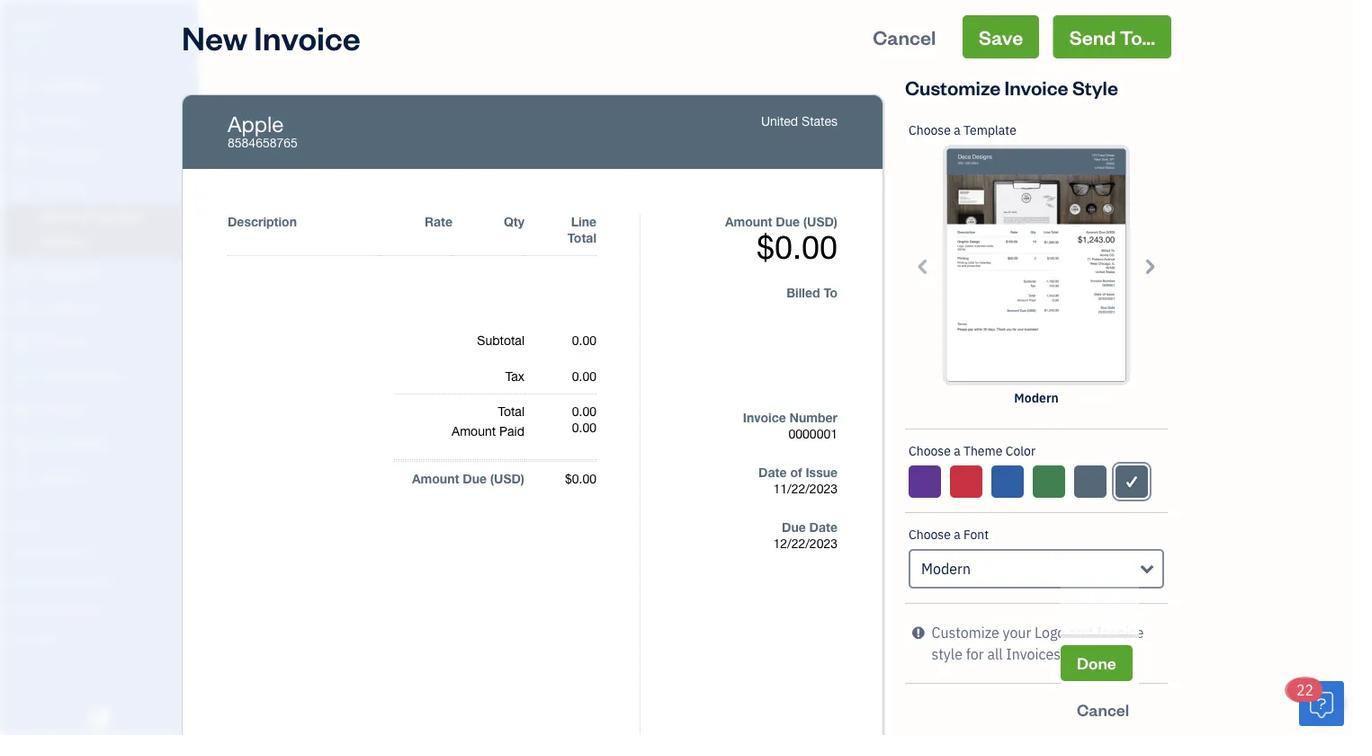 Task type: vqa. For each thing, say whether or not it's contained in the screenshot.
Sat 18 —
no



Task type: describe. For each thing, give the bounding box(es) containing it.
due for amount due ( usd ) $0.00
[[776, 215, 800, 229]]

amount inside the total amount paid
[[452, 424, 496, 439]]

all
[[987, 645, 1003, 664]]

due inside due date 12/22/2023
[[782, 520, 806, 535]]

$0.00 inside amount due ( usd ) $0.00
[[757, 228, 838, 265]]

new
[[182, 15, 248, 58]]

style
[[1072, 74, 1118, 100]]

client image
[[12, 112, 33, 130]]

tax
[[505, 369, 524, 384]]

of
[[790, 466, 802, 480]]

0 horizontal spatial cancel button
[[857, 15, 952, 58]]

apps image
[[13, 516, 193, 531]]

main element
[[0, 0, 243, 736]]

previous image
[[913, 256, 934, 277]]

due for amount due ( usd )
[[463, 472, 487, 487]]

subtotal
[[477, 333, 524, 348]]

estimate image
[[12, 147, 33, 165]]

date of issue
[[758, 466, 838, 480]]

a for theme
[[954, 443, 960, 460]]

0.00 0.00
[[572, 404, 596, 435]]

money image
[[12, 402, 33, 420]]

0 horizontal spatial $0.00
[[565, 472, 596, 487]]

next image
[[1139, 256, 1160, 277]]

a for font
[[954, 527, 960, 543]]

choose for choose a font
[[909, 527, 951, 543]]

invoice number
[[743, 411, 838, 426]]

united
[[761, 114, 798, 129]]

owner
[[14, 36, 48, 50]]

send
[[1069, 24, 1116, 49]]

send to... button
[[1053, 15, 1171, 58]]

bank connections image
[[13, 603, 193, 617]]

1 horizontal spatial total
[[568, 231, 596, 246]]

timer image
[[12, 368, 33, 386]]

choose a template element
[[905, 109, 1168, 430]]

line total
[[568, 215, 596, 246]]

customize your logo and invoice style for all invoices
[[932, 624, 1144, 664]]

logo
[[1035, 624, 1065, 643]]

amount due ( usd ) $0.00
[[725, 215, 838, 265]]

custom image
[[1123, 471, 1140, 493]]

chart image
[[12, 436, 33, 454]]

) for amount due ( usd ) $0.00
[[834, 215, 838, 229]]

color
[[1006, 443, 1036, 460]]

choose a font
[[909, 527, 989, 543]]

style
[[932, 645, 963, 664]]

apple for apple 8584658765
[[228, 112, 284, 137]]

report image
[[12, 471, 33, 488]]

description
[[228, 215, 297, 229]]

resource center badge image
[[1299, 682, 1344, 727]]

date inside due date 12/22/2023
[[809, 520, 838, 535]]

choose a font element
[[905, 514, 1168, 605]]

items and services image
[[13, 574, 193, 588]]

a for template
[[954, 122, 960, 139]]

Enter an Invoice # text field
[[788, 427, 838, 442]]

choose for choose a theme color
[[909, 443, 951, 460]]

here link
[[1064, 645, 1093, 664]]

number
[[790, 411, 838, 426]]

) for amount due ( usd )
[[521, 472, 524, 487]]

modern inside font field
[[921, 560, 971, 579]]

rate
[[425, 215, 453, 229]]

save button
[[963, 15, 1039, 58]]

new invoice
[[182, 15, 361, 58]]

paid
[[499, 424, 524, 439]]

freshbooks image
[[85, 707, 113, 729]]

states
[[802, 114, 838, 129]]

save
[[979, 24, 1023, 49]]

amount due ( usd )
[[412, 472, 524, 487]]

apple 8584658765
[[228, 112, 298, 150]]



Task type: locate. For each thing, give the bounding box(es) containing it.
1 a from the top
[[954, 122, 960, 139]]

amount for amount due ( usd ) $0.00
[[725, 215, 772, 229]]

1 horizontal spatial )
[[834, 215, 838, 229]]

a left theme
[[954, 443, 960, 460]]

0 horizontal spatial )
[[521, 472, 524, 487]]

payment image
[[12, 265, 33, 283]]

(
[[803, 215, 807, 229], [490, 472, 494, 487]]

to
[[824, 286, 838, 300]]

0 horizontal spatial total
[[498, 404, 524, 419]]

( down the total amount paid
[[490, 472, 494, 487]]

a inside choose a template 'element'
[[954, 122, 960, 139]]

22 button
[[1287, 679, 1344, 727]]

choose for choose a template
[[909, 122, 951, 139]]

for
[[966, 645, 984, 664]]

settings image
[[13, 632, 193, 646]]

total amount paid
[[452, 404, 524, 439]]

4 0.00 from the top
[[572, 421, 596, 435]]

expense image
[[12, 300, 33, 318]]

0 horizontal spatial date
[[758, 466, 787, 480]]

0 vertical spatial choose
[[909, 122, 951, 139]]

customize invoice style
[[905, 74, 1118, 100]]

) up to
[[834, 215, 838, 229]]

date left of
[[758, 466, 787, 480]]

modern up color
[[1014, 390, 1059, 407]]

0 vertical spatial )
[[834, 215, 838, 229]]

customize
[[905, 74, 1001, 100], [932, 624, 999, 643]]

here
[[1064, 645, 1093, 664]]

a left template
[[954, 122, 960, 139]]

22
[[1296, 681, 1314, 700]]

a inside "choose a font" element
[[954, 527, 960, 543]]

0.00
[[572, 333, 596, 348], [572, 369, 596, 384], [572, 404, 596, 419], [572, 421, 596, 435]]

) down the paid
[[521, 472, 524, 487]]

( up billed
[[803, 215, 807, 229]]

invoice inside customize your logo and invoice style for all invoices
[[1096, 624, 1144, 643]]

qty
[[504, 215, 524, 229]]

exclamationcircle image
[[912, 623, 925, 645]]

customize for customize invoice style
[[905, 74, 1001, 100]]

total inside the total amount paid
[[498, 404, 524, 419]]

( for amount due ( usd ) $0.00
[[803, 215, 807, 229]]

choose inside 'element'
[[909, 122, 951, 139]]

theme
[[963, 443, 1003, 460]]

1 vertical spatial cancel button
[[1061, 693, 1145, 729]]

1 vertical spatial date
[[809, 520, 838, 535]]

total down line
[[568, 231, 596, 246]]

billed to
[[787, 286, 838, 300]]

total
[[568, 231, 596, 246], [498, 404, 524, 419]]

2 choose from the top
[[909, 443, 951, 460]]

1 horizontal spatial date
[[809, 520, 838, 535]]

0 vertical spatial (
[[803, 215, 807, 229]]

0 vertical spatial modern
[[1014, 390, 1059, 407]]

invoices
[[1006, 645, 1061, 664]]

cancel
[[873, 24, 936, 49], [1077, 700, 1129, 721]]

0 vertical spatial a
[[954, 122, 960, 139]]

a
[[954, 122, 960, 139], [954, 443, 960, 460], [954, 527, 960, 543]]

usd inside amount due ( usd ) $0.00
[[807, 215, 834, 229]]

1 vertical spatial apple
[[228, 112, 284, 137]]

) inside amount due ( usd ) $0.00
[[834, 215, 838, 229]]

2 0.00 from the top
[[572, 369, 596, 384]]

customize inside customize your logo and invoice style for all invoices
[[932, 624, 999, 643]]

2 vertical spatial a
[[954, 527, 960, 543]]

united states
[[761, 114, 838, 129]]

due
[[776, 215, 800, 229], [463, 472, 487, 487], [782, 520, 806, 535]]

12/22/2023 button
[[730, 536, 852, 552]]

done
[[1077, 653, 1116, 674]]

due inside amount due ( usd ) $0.00
[[776, 215, 800, 229]]

date
[[758, 466, 787, 480], [809, 520, 838, 535]]

0 vertical spatial apple
[[14, 16, 53, 35]]

choose a template
[[909, 122, 1016, 139]]

send to...
[[1069, 24, 1155, 49]]

0 vertical spatial amount
[[725, 215, 772, 229]]

1 horizontal spatial cancel button
[[1061, 693, 1145, 729]]

billed
[[787, 286, 820, 300]]

choose left font
[[909, 527, 951, 543]]

0 horizontal spatial modern
[[921, 560, 971, 579]]

customize for customize your logo and invoice style for all invoices
[[932, 624, 999, 643]]

usd for amount due ( usd ) $0.00
[[807, 215, 834, 229]]

1 vertical spatial (
[[490, 472, 494, 487]]

usd up the billed to
[[807, 215, 834, 229]]

modern down choose a font
[[921, 560, 971, 579]]

$0.00 up billed
[[757, 228, 838, 265]]

amount inside amount due ( usd ) $0.00
[[725, 215, 772, 229]]

invoice image
[[12, 181, 33, 199]]

1 vertical spatial $0.00
[[565, 472, 596, 487]]

date up 12/22/2023
[[809, 520, 838, 535]]

2 vertical spatial due
[[782, 520, 806, 535]]

0 vertical spatial due
[[776, 215, 800, 229]]

usd for amount due ( usd )
[[494, 472, 521, 487]]

issue
[[806, 466, 838, 480]]

12/22/2023
[[773, 537, 838, 551]]

0 horizontal spatial (
[[490, 472, 494, 487]]

0 horizontal spatial cancel
[[873, 24, 936, 49]]

0 vertical spatial customize
[[905, 74, 1001, 100]]

cancel button
[[857, 15, 952, 58], [1061, 693, 1145, 729]]

due up billed
[[776, 215, 800, 229]]

1 vertical spatial cancel
[[1077, 700, 1129, 721]]

amount for amount due ( usd )
[[412, 472, 459, 487]]

apple
[[14, 16, 53, 35], [228, 112, 284, 137]]

amount
[[725, 215, 772, 229], [452, 424, 496, 439], [412, 472, 459, 487]]

3 choose from the top
[[909, 527, 951, 543]]

1 0.00 from the top
[[572, 333, 596, 348]]

customize up choose a template
[[905, 74, 1001, 100]]

apple down new invoice
[[228, 112, 284, 137]]

due date 12/22/2023
[[773, 520, 838, 551]]

3 a from the top
[[954, 527, 960, 543]]

1 vertical spatial )
[[521, 472, 524, 487]]

apple inside apple 8584658765
[[228, 112, 284, 137]]

due down the total amount paid
[[463, 472, 487, 487]]

project image
[[12, 334, 33, 352]]

1 horizontal spatial $0.00
[[757, 228, 838, 265]]

choose left theme
[[909, 443, 951, 460]]

8584658765
[[228, 135, 298, 150]]

total up the paid
[[498, 404, 524, 419]]

)
[[834, 215, 838, 229], [521, 472, 524, 487]]

template
[[963, 122, 1016, 139]]

1 vertical spatial total
[[498, 404, 524, 419]]

( inside amount due ( usd ) $0.00
[[803, 215, 807, 229]]

your
[[1003, 624, 1031, 643]]

1 horizontal spatial usd
[[807, 215, 834, 229]]

0 vertical spatial $0.00
[[757, 228, 838, 265]]

1 vertical spatial choose
[[909, 443, 951, 460]]

done button
[[1061, 646, 1132, 682]]

choose a theme color
[[909, 443, 1036, 460]]

$0.00
[[757, 228, 838, 265], [565, 472, 596, 487]]

0 vertical spatial cancel button
[[857, 15, 952, 58]]

apple for apple owner
[[14, 16, 53, 35]]

choose a theme color element
[[904, 430, 1169, 514]]

( for amount due ( usd )
[[490, 472, 494, 487]]

team members image
[[13, 545, 193, 560]]

usd
[[807, 215, 834, 229], [494, 472, 521, 487]]

and
[[1069, 624, 1093, 643]]

0 horizontal spatial apple
[[14, 16, 53, 35]]

choose
[[909, 122, 951, 139], [909, 443, 951, 460], [909, 527, 951, 543]]

1 vertical spatial amount
[[452, 424, 496, 439]]

customize up for
[[932, 624, 999, 643]]

1 choose from the top
[[909, 122, 951, 139]]

modern inside choose a template 'element'
[[1014, 390, 1059, 407]]

usd down the paid
[[494, 472, 521, 487]]

dashboard image
[[12, 78, 33, 96]]

0 vertical spatial total
[[568, 231, 596, 246]]

due up 12/22/2023 dropdown button
[[782, 520, 806, 535]]

1 horizontal spatial modern
[[1014, 390, 1059, 407]]

modern
[[1014, 390, 1059, 407], [921, 560, 971, 579]]

0 vertical spatial usd
[[807, 215, 834, 229]]

1 vertical spatial usd
[[494, 472, 521, 487]]

1 horizontal spatial (
[[803, 215, 807, 229]]

to...
[[1120, 24, 1155, 49]]

a left font
[[954, 527, 960, 543]]

apple up owner at the top of the page
[[14, 16, 53, 35]]

3 0.00 from the top
[[572, 404, 596, 419]]

2 vertical spatial amount
[[412, 472, 459, 487]]

invoice
[[254, 15, 361, 58], [1004, 74, 1068, 100], [743, 411, 786, 426], [1096, 624, 1144, 643]]

1 horizontal spatial apple
[[228, 112, 284, 137]]

1 horizontal spatial cancel
[[1077, 700, 1129, 721]]

2 vertical spatial choose
[[909, 527, 951, 543]]

Issue date in MM/DD/YYYY format text field
[[744, 482, 852, 497]]

1 vertical spatial customize
[[932, 624, 999, 643]]

line
[[571, 215, 596, 229]]

choose left template
[[909, 122, 951, 139]]

1 vertical spatial due
[[463, 472, 487, 487]]

0 horizontal spatial usd
[[494, 472, 521, 487]]

1 vertical spatial modern
[[921, 560, 971, 579]]

apple inside main element
[[14, 16, 53, 35]]

a inside "choose a theme color" element
[[954, 443, 960, 460]]

apple owner
[[14, 16, 53, 50]]

0 vertical spatial date
[[758, 466, 787, 480]]

0 vertical spatial cancel
[[873, 24, 936, 49]]

font
[[963, 527, 989, 543]]

$0.00 down 0.00 0.00
[[565, 472, 596, 487]]

2 a from the top
[[954, 443, 960, 460]]

Font field
[[909, 550, 1164, 589]]

1 vertical spatial a
[[954, 443, 960, 460]]



